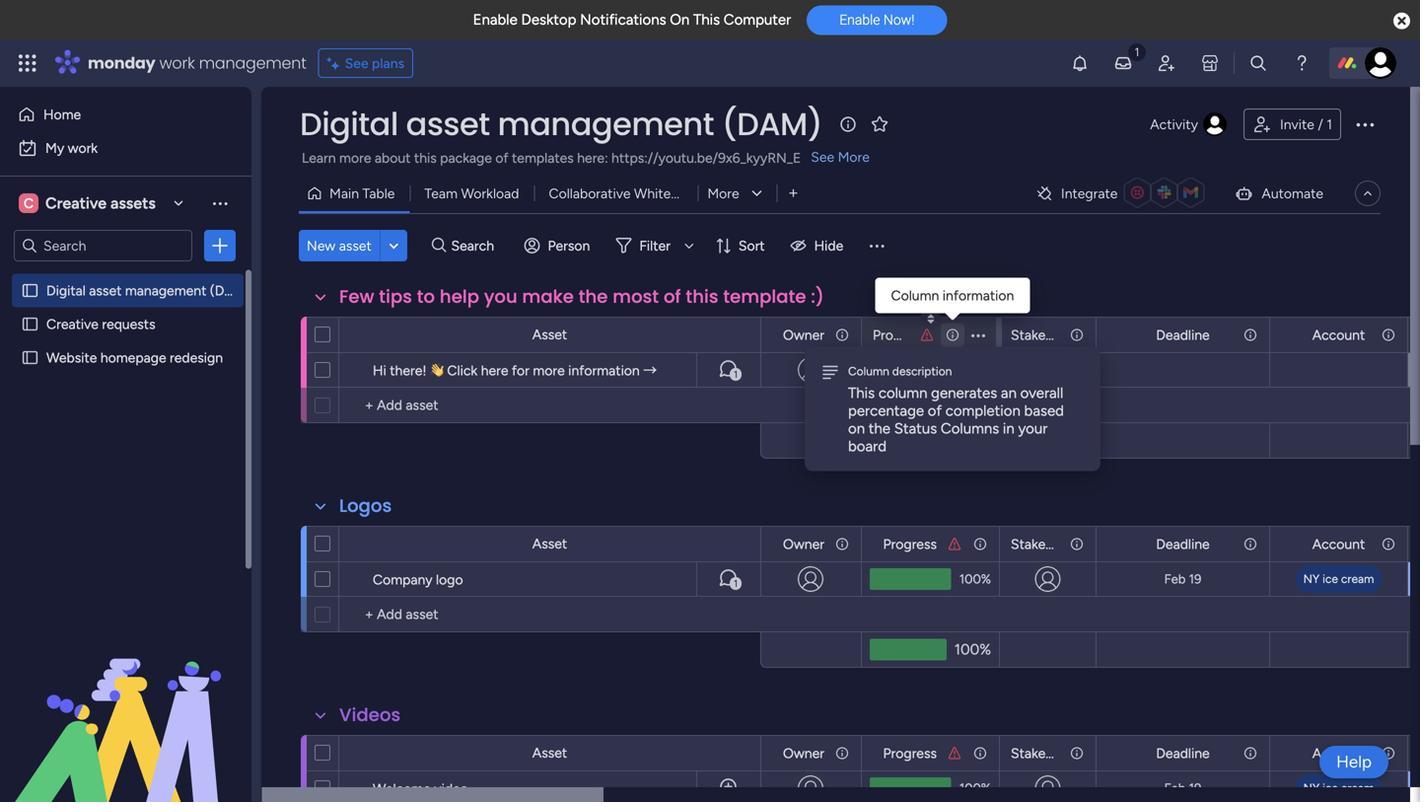 Task type: vqa. For each thing, say whether or not it's contained in the screenshot.
Table
yes



Task type: describe. For each thing, give the bounding box(es) containing it.
2 feb from the top
[[1165, 780, 1186, 796]]

0 vertical spatial there's a configuration issue.
select which status columns will affect the progress calculation image
[[919, 327, 935, 343]]

status
[[894, 420, 937, 438]]

based
[[1024, 402, 1064, 420]]

%
[[981, 571, 991, 587]]

sort asc image
[[928, 313, 935, 325]]

(dam) inside list box
[[210, 282, 250, 299]]

v2 search image
[[432, 235, 446, 257]]

welcome video
[[373, 780, 468, 797]]

automate button
[[1227, 178, 1332, 209]]

team
[[425, 185, 458, 202]]

workspace options image
[[210, 193, 230, 213]]

company logo
[[373, 571, 463, 588]]

collapse board header image
[[1360, 185, 1376, 201]]

progress field for top there's a configuration issue.
select which status columns will affect the progress calculation icon
[[868, 324, 927, 346]]

column information image for second deadline field from the bottom
[[1243, 536, 1259, 552]]

see plans
[[345, 55, 405, 72]]

column information
[[891, 287, 1014, 304]]

0 vertical spatial information
[[943, 287, 1014, 304]]

redesign
[[170, 349, 223, 366]]

columns
[[941, 420, 1000, 438]]

new
[[307, 237, 336, 254]]

1 ny from the top
[[1304, 572, 1320, 586]]

1 image
[[1129, 40, 1146, 63]]

generates
[[931, 384, 998, 402]]

of inside learn more about this package of templates here: https://youtu.be/9x6_kyyrn_e see more
[[496, 149, 509, 166]]

help image
[[1292, 53, 1312, 73]]

asset inside new asset button
[[339, 237, 372, 254]]

3 account from the top
[[1313, 745, 1366, 762]]

sort desc image
[[928, 313, 935, 325]]

home link
[[12, 99, 240, 130]]

public board image for website homepage redesign
[[21, 348, 39, 367]]

:)
[[811, 284, 825, 309]]

enable desktop notifications on this computer
[[473, 11, 791, 29]]

more inside learn more about this package of templates here: https://youtu.be/9x6_kyyrn_e see more
[[838, 148, 870, 165]]

search everything image
[[1249, 53, 1269, 73]]

Few tips to help you make the most of this template :) field
[[334, 284, 829, 310]]

1 account from the top
[[1313, 327, 1366, 343]]

1 vertical spatial management
[[498, 102, 714, 146]]

2 ny ice cream from the top
[[1304, 781, 1375, 795]]

tips
[[379, 284, 412, 309]]

2 account from the top
[[1313, 536, 1366, 552]]

more button
[[698, 178, 777, 209]]

home
[[43, 106, 81, 123]]

this inside learn more about this package of templates here: https://youtu.be/9x6_kyyrn_e see more
[[414, 149, 437, 166]]

plans
[[372, 55, 405, 72]]

column for column description this column generates an overall percentage of completion based on the status columns in your board
[[848, 364, 890, 378]]

owner for 3rd "owner" field from the bottom
[[783, 327, 825, 343]]

more inside learn more about this package of templates here: https://youtu.be/9x6_kyyrn_e see more
[[339, 149, 371, 166]]

dapulse close image
[[1394, 11, 1411, 32]]

show board description image
[[837, 114, 860, 134]]

an
[[1001, 384, 1017, 402]]

most
[[613, 284, 659, 309]]

add to favorites image
[[870, 114, 890, 134]]

2 feb 19 from the top
[[1165, 780, 1202, 796]]

2 stakehoders field from the top
[[1006, 533, 1088, 555]]

team workload
[[425, 185, 519, 202]]

column description this column generates an overall percentage of completion based on the status columns in your board
[[848, 364, 1068, 455]]

person button
[[516, 230, 602, 261]]

package
[[440, 149, 492, 166]]

asset for logos
[[532, 535, 567, 552]]

→
[[643, 362, 657, 379]]

website homepage redesign
[[46, 349, 223, 366]]

0 vertical spatial management
[[199, 52, 306, 74]]

filter button
[[608, 230, 701, 261]]

1 account field from the top
[[1308, 324, 1370, 346]]

to
[[417, 284, 435, 309]]

column information image for third "owner" field from the top of the page
[[835, 745, 850, 761]]

column for column information
[[891, 287, 939, 304]]

1 horizontal spatial options image
[[1353, 112, 1377, 136]]

my work
[[45, 140, 98, 156]]

creative assets
[[45, 194, 156, 213]]

1 deadline from the top
[[1156, 327, 1210, 343]]

work for my
[[68, 140, 98, 156]]

this inside field
[[686, 284, 719, 309]]

3 stakehoders field from the top
[[1006, 742, 1088, 764]]

column information image for deadline
[[1243, 745, 1259, 761]]

3 account field from the top
[[1308, 742, 1370, 764]]

see more link
[[809, 147, 872, 167]]

public board image for creative requests
[[21, 315, 39, 333]]

team workload button
[[410, 178, 534, 209]]

company
[[373, 571, 433, 588]]

column
[[879, 384, 928, 402]]

here:
[[577, 149, 608, 166]]

welcome
[[373, 780, 431, 797]]

1 horizontal spatial (dam)
[[722, 102, 823, 146]]

there's a configuration issue.
select which status columns will affect the progress calculation image
[[947, 745, 963, 761]]

on
[[670, 11, 690, 29]]

integrate
[[1061, 185, 1118, 202]]

enable now!
[[840, 12, 915, 28]]

👋
[[430, 362, 444, 379]]

progress for progress "field" related to rightmost there's a configuration issue.
select which status columns will affect the progress calculation icon
[[883, 536, 937, 552]]

1 stakehoders field from the top
[[1006, 324, 1088, 346]]

of for this
[[928, 402, 942, 420]]

3 owner field from the top
[[778, 742, 830, 764]]

of for to
[[664, 284, 681, 309]]

progress for there's a configuration issue.
select which status columns will affect the progress calculation image's progress "field"
[[883, 745, 937, 762]]

new asset button
[[299, 230, 380, 261]]

new asset
[[307, 237, 372, 254]]

column information image for stakehoders
[[1069, 536, 1085, 552]]

activity button
[[1143, 109, 1236, 140]]

the inside 'column description this column generates an overall percentage of completion based on the status columns in your board'
[[869, 420, 891, 438]]

0 horizontal spatial this
[[693, 11, 720, 29]]

100%
[[955, 640, 991, 658]]

list box containing digital asset management (dam)
[[0, 270, 252, 641]]

public board image for digital asset management (dam)
[[21, 281, 39, 300]]

few tips to help you make the most of this template :)
[[339, 284, 825, 309]]

1 horizontal spatial more
[[533, 362, 565, 379]]

update feed image
[[1114, 53, 1133, 73]]

invite
[[1280, 116, 1315, 133]]

100
[[960, 571, 981, 587]]

main table
[[329, 185, 395, 202]]

desktop
[[521, 11, 577, 29]]

automate
[[1262, 185, 1324, 202]]

column information image for third stakehoders field from the top
[[1069, 745, 1085, 761]]

column information image for 1st account field from the bottom of the page
[[1381, 745, 1397, 761]]

invite / 1 button
[[1244, 109, 1342, 140]]

filter
[[640, 237, 671, 254]]

workspace selection element
[[19, 191, 159, 215]]

help
[[1337, 752, 1372, 772]]

1 vertical spatial digital asset management (dam)
[[46, 282, 250, 299]]

column information image for second account field from the top
[[1381, 536, 1397, 552]]

2 horizontal spatial asset
[[406, 102, 490, 146]]

2 stakehoders from the top
[[1011, 536, 1088, 552]]

lottie animation element
[[0, 603, 252, 802]]

your
[[1018, 420, 1048, 438]]

Videos field
[[334, 702, 406, 728]]

collaborative whiteboard
[[549, 185, 707, 202]]

see inside button
[[345, 55, 369, 72]]



Task type: locate. For each thing, give the bounding box(es) containing it.
work right my
[[68, 140, 98, 156]]

workload
[[461, 185, 519, 202]]

main
[[329, 185, 359, 202]]

0 vertical spatial stakehoders
[[1011, 327, 1088, 343]]

1 ice from the top
[[1323, 572, 1339, 586]]

2 cream from the top
[[1342, 781, 1375, 795]]

work right monday
[[159, 52, 195, 74]]

requests
[[102, 316, 155, 332]]

creative right c
[[45, 194, 107, 213]]

lottie animation image
[[0, 603, 252, 802]]

public board image left "website"
[[21, 348, 39, 367]]

of inside 'column description this column generates an overall percentage of completion based on the status columns in your board'
[[928, 402, 942, 420]]

2 owner field from the top
[[778, 533, 830, 555]]

see left plans at the left
[[345, 55, 369, 72]]

column information image for third deadline field from the bottom
[[1243, 327, 1259, 343]]

there's a configuration issue.
select which status columns will affect the progress calculation image up 100 at the bottom
[[947, 536, 963, 552]]

the left most
[[579, 284, 608, 309]]

overall
[[1021, 384, 1064, 402]]

2 vertical spatial owner
[[783, 745, 825, 762]]

1 button for hi there!   👋  click here for more information  →
[[696, 352, 761, 388]]

digital up learn
[[300, 102, 398, 146]]

2 vertical spatial progress field
[[878, 742, 942, 764]]

(dam) up add view icon
[[722, 102, 823, 146]]

more down show board description icon
[[838, 148, 870, 165]]

for
[[512, 362, 530, 379]]

computer
[[724, 11, 791, 29]]

column information image for 1st stakehoders field from the top
[[1069, 327, 1085, 343]]

creative up "website"
[[46, 316, 99, 332]]

this up on
[[848, 384, 875, 402]]

1 vertical spatial work
[[68, 140, 98, 156]]

2 vertical spatial management
[[125, 282, 207, 299]]

1 horizontal spatial see
[[811, 148, 835, 165]]

2 deadline from the top
[[1156, 536, 1210, 552]]

1 vertical spatial asset
[[339, 237, 372, 254]]

0 horizontal spatial options image
[[210, 236, 230, 255]]

work for monday
[[159, 52, 195, 74]]

3 asset from the top
[[532, 744, 567, 761]]

Account field
[[1308, 324, 1370, 346], [1308, 533, 1370, 555], [1308, 742, 1370, 764]]

1 vertical spatial deadline
[[1156, 536, 1210, 552]]

home option
[[12, 99, 240, 130]]

of right package
[[496, 149, 509, 166]]

sort button
[[707, 230, 777, 261]]

2 enable from the left
[[840, 12, 880, 28]]

1 vertical spatial 1 button
[[696, 561, 761, 597]]

0 vertical spatial 1
[[1327, 116, 1333, 133]]

column information image
[[835, 327, 850, 343], [945, 327, 961, 343], [1069, 536, 1085, 552], [973, 745, 988, 761], [1243, 745, 1259, 761]]

of
[[496, 149, 509, 166], [664, 284, 681, 309], [928, 402, 942, 420]]

Owner field
[[778, 324, 830, 346], [778, 533, 830, 555], [778, 742, 830, 764]]

my
[[45, 140, 64, 156]]

assets
[[110, 194, 156, 213]]

0 vertical spatial deadline field
[[1152, 324, 1215, 346]]

progress field for rightmost there's a configuration issue.
select which status columns will affect the progress calculation icon
[[878, 533, 942, 555]]

1 horizontal spatial more
[[838, 148, 870, 165]]

template
[[723, 284, 807, 309]]

asset right new
[[339, 237, 372, 254]]

enable left now!
[[840, 12, 880, 28]]

1 horizontal spatial this
[[848, 384, 875, 402]]

column up sort desc image
[[891, 287, 939, 304]]

2 ice from the top
[[1323, 781, 1339, 795]]

1 feb 19 from the top
[[1165, 571, 1202, 587]]

0 horizontal spatial (dam)
[[210, 282, 250, 299]]

1 vertical spatial the
[[869, 420, 891, 438]]

monday
[[88, 52, 155, 74]]

column information image
[[1069, 327, 1085, 343], [1243, 327, 1259, 343], [1381, 327, 1397, 343], [835, 536, 850, 552], [973, 536, 988, 552], [1243, 536, 1259, 552], [1381, 536, 1397, 552], [835, 745, 850, 761], [1069, 745, 1085, 761], [1381, 745, 1397, 761]]

this right on
[[693, 11, 720, 29]]

whiteboard
[[634, 185, 707, 202]]

0 vertical spatial digital
[[300, 102, 398, 146]]

homepage
[[100, 349, 166, 366]]

0 vertical spatial (dam)
[[722, 102, 823, 146]]

progress for top there's a configuration issue.
select which status columns will affect the progress calculation icon progress "field"
[[873, 327, 927, 343]]

column information image for 2nd "owner" field from the bottom
[[835, 536, 850, 552]]

list box
[[0, 270, 252, 641]]

of right most
[[664, 284, 681, 309]]

ny
[[1304, 572, 1320, 586], [1304, 781, 1320, 795]]

1 button for company logo
[[696, 561, 761, 597]]

percentage
[[848, 402, 924, 420]]

enable inside button
[[840, 12, 880, 28]]

1 horizontal spatial there's a configuration issue.
select which status columns will affect the progress calculation image
[[947, 536, 963, 552]]

person
[[548, 237, 590, 254]]

1 vertical spatial owner
[[783, 536, 825, 552]]

3 public board image from the top
[[21, 348, 39, 367]]

1 owner from the top
[[783, 327, 825, 343]]

1 vertical spatial ny
[[1304, 781, 1320, 795]]

Digital asset management (DAM) field
[[295, 102, 828, 146]]

1 for hi there!   👋  click here for more information  →
[[734, 368, 738, 380]]

more right for at the left
[[533, 362, 565, 379]]

3 deadline field from the top
[[1152, 742, 1215, 764]]

hide button
[[783, 230, 855, 261]]

menu image
[[867, 236, 887, 255]]

there!
[[390, 362, 427, 379]]

2 vertical spatial stakehoders field
[[1006, 742, 1088, 764]]

0 vertical spatial + add asset text field
[[349, 394, 752, 417]]

enable now! button
[[807, 5, 947, 35]]

of right "column"
[[928, 402, 942, 420]]

more down https://youtu.be/9x6_kyyrn_e
[[708, 185, 740, 202]]

0 vertical spatial see
[[345, 55, 369, 72]]

select product image
[[18, 53, 37, 73]]

owner for 2nd "owner" field from the bottom
[[783, 536, 825, 552]]

1 vertical spatial progress
[[883, 536, 937, 552]]

0 vertical spatial more
[[339, 149, 371, 166]]

1 for company logo
[[734, 578, 738, 589]]

3 stakehoders from the top
[[1011, 745, 1088, 762]]

1 owner field from the top
[[778, 324, 830, 346]]

0 horizontal spatial information
[[568, 362, 640, 379]]

see inside learn more about this package of templates here: https://youtu.be/9x6_kyyrn_e see more
[[811, 148, 835, 165]]

2 vertical spatial progress
[[883, 745, 937, 762]]

click
[[447, 362, 478, 379]]

about
[[375, 149, 411, 166]]

account
[[1313, 327, 1366, 343], [1313, 536, 1366, 552], [1313, 745, 1366, 762]]

1 vertical spatial creative
[[46, 316, 99, 332]]

0 vertical spatial progress field
[[868, 324, 927, 346]]

asset for few tips to help you make the most of this template :)
[[532, 326, 567, 343]]

2 asset from the top
[[532, 535, 567, 552]]

0 vertical spatial feb 19
[[1165, 571, 1202, 587]]

options image down workspace options icon
[[210, 236, 230, 255]]

the
[[579, 284, 608, 309], [869, 420, 891, 438]]

0 vertical spatial asset
[[532, 326, 567, 343]]

1 vertical spatial stakehoders field
[[1006, 533, 1088, 555]]

sort
[[739, 237, 765, 254]]

logos
[[339, 493, 392, 518]]

0 vertical spatial 1 button
[[696, 352, 761, 388]]

1 vertical spatial asset
[[532, 535, 567, 552]]

help button
[[1320, 746, 1389, 778]]

digital up creative requests
[[46, 282, 86, 299]]

asset up creative requests
[[89, 282, 122, 299]]

0 vertical spatial the
[[579, 284, 608, 309]]

2 vertical spatial public board image
[[21, 348, 39, 367]]

column information image for 1st account field from the top
[[1381, 327, 1397, 343]]

of inside field
[[664, 284, 681, 309]]

1 vertical spatial account field
[[1308, 533, 1370, 555]]

1 vertical spatial column
[[848, 364, 890, 378]]

0 vertical spatial options image
[[1353, 112, 1377, 136]]

options image
[[1353, 112, 1377, 136], [210, 236, 230, 255]]

2 vertical spatial account field
[[1308, 742, 1370, 764]]

completion
[[946, 402, 1021, 420]]

1 vertical spatial this
[[848, 384, 875, 402]]

Deadline field
[[1152, 324, 1215, 346], [1152, 533, 1215, 555], [1152, 742, 1215, 764]]

0 vertical spatial owner
[[783, 327, 825, 343]]

arrow down image
[[678, 234, 701, 257]]

1 horizontal spatial this
[[686, 284, 719, 309]]

there's a configuration issue.
select which status columns will affect the progress calculation image
[[919, 327, 935, 343], [947, 536, 963, 552]]

2 vertical spatial deadline
[[1156, 745, 1210, 762]]

2 vertical spatial asset
[[532, 744, 567, 761]]

column information image for owner
[[835, 327, 850, 343]]

learn
[[302, 149, 336, 166]]

2 vertical spatial deadline field
[[1152, 742, 1215, 764]]

Logos field
[[334, 493, 397, 519]]

2 account field from the top
[[1308, 533, 1370, 555]]

1 vertical spatial 1
[[734, 368, 738, 380]]

see plans button
[[318, 48, 413, 78]]

digital asset management (dam) up templates
[[300, 102, 823, 146]]

notifications image
[[1070, 53, 1090, 73]]

2 vertical spatial account
[[1313, 745, 1366, 762]]

1 stakehoders from the top
[[1011, 327, 1088, 343]]

0 vertical spatial ny ice cream
[[1304, 572, 1375, 586]]

creative requests
[[46, 316, 155, 332]]

monday work management
[[88, 52, 306, 74]]

+ Add asset text field
[[349, 394, 752, 417], [349, 603, 752, 626]]

1 vertical spatial information
[[568, 362, 640, 379]]

(dam) up "redesign" at the left top of page
[[210, 282, 250, 299]]

1 vertical spatial of
[[664, 284, 681, 309]]

digital
[[300, 102, 398, 146], [46, 282, 86, 299]]

1 vertical spatial digital
[[46, 282, 86, 299]]

logo
[[436, 571, 463, 588]]

1 1 button from the top
[[696, 352, 761, 388]]

few
[[339, 284, 374, 309]]

2 ny from the top
[[1304, 781, 1320, 795]]

creative inside 'workspace selection' element
[[45, 194, 107, 213]]

information left →
[[568, 362, 640, 379]]

1 horizontal spatial work
[[159, 52, 195, 74]]

1 inside invite / 1 button
[[1327, 116, 1333, 133]]

enable left desktop
[[473, 11, 518, 29]]

information up description
[[943, 287, 1014, 304]]

you
[[484, 284, 518, 309]]

creative for creative assets
[[45, 194, 107, 213]]

1
[[1327, 116, 1333, 133], [734, 368, 738, 380], [734, 578, 738, 589]]

1 asset from the top
[[532, 326, 567, 343]]

invite / 1
[[1280, 116, 1333, 133]]

more up 'main table' button
[[339, 149, 371, 166]]

enable
[[473, 11, 518, 29], [840, 12, 880, 28]]

Progress field
[[868, 324, 927, 346], [878, 533, 942, 555], [878, 742, 942, 764]]

0 vertical spatial asset
[[406, 102, 490, 146]]

invite members image
[[1157, 53, 1177, 73]]

1 horizontal spatial digital asset management (dam)
[[300, 102, 823, 146]]

0 vertical spatial ny
[[1304, 572, 1320, 586]]

100 %
[[960, 571, 991, 587]]

1 vertical spatial more
[[533, 362, 565, 379]]

this inside 'column description this column generates an overall percentage of completion based on the status columns in your board'
[[848, 384, 875, 402]]

2 1 button from the top
[[696, 561, 761, 597]]

my work link
[[12, 132, 240, 164]]

2 vertical spatial asset
[[89, 282, 122, 299]]

1 vertical spatial + add asset text field
[[349, 603, 752, 626]]

column up "column"
[[848, 364, 890, 378]]

Search field
[[446, 232, 506, 259]]

0 vertical spatial digital asset management (dam)
[[300, 102, 823, 146]]

1 ny ice cream from the top
[[1304, 572, 1375, 586]]

1 + add asset text field from the top
[[349, 394, 752, 417]]

0 vertical spatial owner field
[[778, 324, 830, 346]]

digital asset management (dam)
[[300, 102, 823, 146], [46, 282, 250, 299]]

1 vertical spatial cream
[[1342, 781, 1375, 795]]

1 vertical spatial feb 19
[[1165, 780, 1202, 796]]

0 vertical spatial ice
[[1323, 572, 1339, 586]]

public board image
[[21, 281, 39, 300], [21, 315, 39, 333], [21, 348, 39, 367]]

column inside 'column description this column generates an overall percentage of completion based on the status columns in your board'
[[848, 364, 890, 378]]

owner for third "owner" field from the top of the page
[[783, 745, 825, 762]]

on
[[848, 420, 865, 438]]

1 vertical spatial see
[[811, 148, 835, 165]]

asset for videos
[[532, 744, 567, 761]]

this right about
[[414, 149, 437, 166]]

more inside button
[[708, 185, 740, 202]]

public board image left creative requests
[[21, 315, 39, 333]]

enable for enable now!
[[840, 12, 880, 28]]

0 horizontal spatial enable
[[473, 11, 518, 29]]

add view image
[[790, 186, 798, 201]]

1 horizontal spatial column
[[891, 287, 939, 304]]

description
[[893, 364, 952, 378]]

help
[[440, 284, 479, 309]]

monday marketplace image
[[1201, 53, 1220, 73]]

creative inside list box
[[46, 316, 99, 332]]

1 vertical spatial 19
[[1189, 780, 1202, 796]]

the right on
[[869, 420, 891, 438]]

Search in workspace field
[[41, 234, 165, 257]]

see
[[345, 55, 369, 72], [811, 148, 835, 165]]

main table button
[[299, 178, 410, 209]]

2 vertical spatial owner field
[[778, 742, 830, 764]]

integrate button
[[1028, 173, 1219, 214]]

make
[[522, 284, 574, 309]]

2 public board image from the top
[[21, 315, 39, 333]]

digital asset management (dam) up 'requests'
[[46, 282, 250, 299]]

0 horizontal spatial digital asset management (dam)
[[46, 282, 250, 299]]

0 horizontal spatial this
[[414, 149, 437, 166]]

1 cream from the top
[[1342, 572, 1375, 586]]

0 horizontal spatial more
[[708, 185, 740, 202]]

1 feb from the top
[[1165, 571, 1186, 587]]

creative
[[45, 194, 107, 213], [46, 316, 99, 332]]

0 vertical spatial column
[[891, 287, 939, 304]]

deadline
[[1156, 327, 1210, 343], [1156, 536, 1210, 552], [1156, 745, 1210, 762]]

progress field for there's a configuration issue.
select which status columns will affect the progress calculation image
[[878, 742, 942, 764]]

1 deadline field from the top
[[1152, 324, 1215, 346]]

options image right /
[[1353, 112, 1377, 136]]

hi
[[373, 362, 386, 379]]

work
[[159, 52, 195, 74], [68, 140, 98, 156]]

2 deadline field from the top
[[1152, 533, 1215, 555]]

table
[[363, 185, 395, 202]]

collaborative whiteboard button
[[534, 178, 707, 209]]

1 enable from the left
[[473, 11, 518, 29]]

0 vertical spatial stakehoders field
[[1006, 324, 1088, 346]]

3 deadline from the top
[[1156, 745, 1210, 762]]

public board image down workspace icon
[[21, 281, 39, 300]]

1 vertical spatial there's a configuration issue.
select which status columns will affect the progress calculation image
[[947, 536, 963, 552]]

activity
[[1151, 116, 1199, 133]]

ny ice cream
[[1304, 572, 1375, 586], [1304, 781, 1375, 795]]

workspace image
[[19, 192, 38, 214]]

learn more about this package of templates here: https://youtu.be/9x6_kyyrn_e see more
[[302, 148, 870, 166]]

0 vertical spatial account field
[[1308, 324, 1370, 346]]

see up hide popup button
[[811, 148, 835, 165]]

1 horizontal spatial enable
[[840, 12, 880, 28]]

board
[[848, 438, 887, 455]]

0 vertical spatial account
[[1313, 327, 1366, 343]]

0 vertical spatial creative
[[45, 194, 107, 213]]

here
[[481, 362, 509, 379]]

management inside list box
[[125, 282, 207, 299]]

option
[[0, 273, 252, 277]]

this down the arrow down image in the top left of the page
[[686, 284, 719, 309]]

0 horizontal spatial see
[[345, 55, 369, 72]]

now!
[[884, 12, 915, 28]]

(dam)
[[722, 102, 823, 146], [210, 282, 250, 299]]

0 vertical spatial work
[[159, 52, 195, 74]]

/
[[1318, 116, 1324, 133]]

0 horizontal spatial digital
[[46, 282, 86, 299]]

1 vertical spatial ice
[[1323, 781, 1339, 795]]

angle down image
[[389, 238, 399, 253]]

video
[[434, 780, 468, 797]]

1 vertical spatial progress field
[[878, 533, 942, 555]]

2 19 from the top
[[1189, 780, 1202, 796]]

1 vertical spatial this
[[686, 284, 719, 309]]

the inside field
[[579, 284, 608, 309]]

1 horizontal spatial asset
[[339, 237, 372, 254]]

1 horizontal spatial digital
[[300, 102, 398, 146]]

work inside option
[[68, 140, 98, 156]]

Stakehoders field
[[1006, 324, 1088, 346], [1006, 533, 1088, 555], [1006, 742, 1088, 764]]

1 19 from the top
[[1189, 571, 1202, 587]]

0 vertical spatial of
[[496, 149, 509, 166]]

my work option
[[12, 132, 240, 164]]

2 horizontal spatial of
[[928, 402, 942, 420]]

enable for enable desktop notifications on this computer
[[473, 11, 518, 29]]

2 owner from the top
[[783, 536, 825, 552]]

creative for creative requests
[[46, 316, 99, 332]]

website
[[46, 349, 97, 366]]

3 owner from the top
[[783, 745, 825, 762]]

asset up package
[[406, 102, 490, 146]]

collaborative
[[549, 185, 631, 202]]

0 horizontal spatial column
[[848, 364, 890, 378]]

1 public board image from the top
[[21, 281, 39, 300]]

1 vertical spatial deadline field
[[1152, 533, 1215, 555]]

there's a configuration issue.
select which status columns will affect the progress calculation image down sort asc image
[[919, 327, 935, 343]]

john smith image
[[1365, 47, 1397, 79]]

0 horizontal spatial of
[[496, 149, 509, 166]]

in
[[1003, 420, 1015, 438]]

hide
[[814, 237, 844, 254]]

67%
[[963, 431, 991, 449]]

2 + add asset text field from the top
[[349, 603, 752, 626]]



